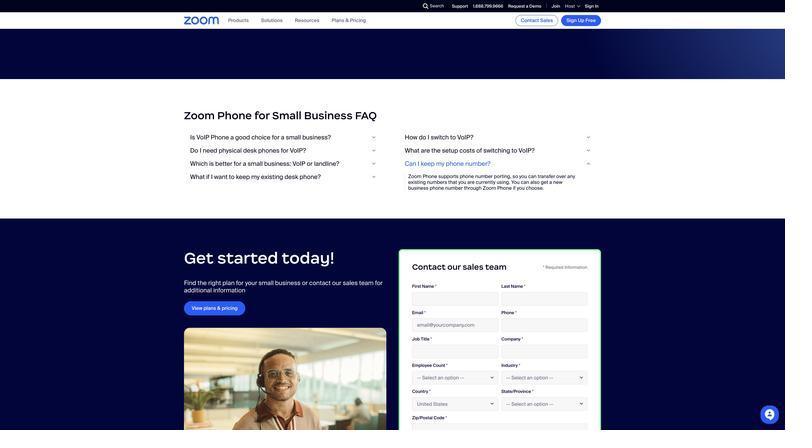 Task type: describe. For each thing, give the bounding box(es) containing it.
state/province *
[[501, 389, 534, 395]]

setup
[[442, 147, 458, 155]]

sales inside find the right plan for your small business or contact our sales team for additional information
[[343, 279, 358, 287]]

employee count *
[[412, 363, 448, 368]]

1 vertical spatial desk
[[285, 173, 298, 181]]

plans & pricing link
[[332, 17, 366, 24]]

country *
[[412, 389, 431, 395]]

* right the count
[[446, 363, 448, 368]]

better
[[215, 160, 232, 168]]

1 horizontal spatial my
[[436, 160, 445, 168]]

contact sales link
[[516, 15, 558, 26]]

view plans & pricing
[[192, 305, 238, 312]]

first
[[412, 284, 421, 289]]

solutions
[[261, 17, 283, 24]]

or for voip
[[307, 160, 313, 168]]

zip/postal
[[412, 415, 433, 421]]

* right title
[[431, 336, 432, 342]]

1 horizontal spatial the
[[431, 147, 441, 155]]

also
[[530, 179, 540, 186]]

physical
[[219, 147, 242, 155]]

to for what if i want to keep my existing desk phone?
[[229, 173, 235, 181]]

zip/postal code *
[[412, 415, 447, 421]]

what for what if i want to keep my existing desk phone?
[[190, 173, 205, 181]]

switch
[[431, 133, 449, 141]]

the inside find the right plan for your small business or contact our sales team for additional information
[[198, 279, 207, 287]]

name for first
[[422, 284, 434, 289]]

solutions button
[[261, 17, 283, 24]]

0 horizontal spatial voip?
[[290, 147, 306, 155]]

how do i switch to voip? button
[[405, 133, 595, 141]]

phones
[[258, 147, 279, 155]]

* right the state/province
[[532, 389, 534, 395]]

your
[[245, 279, 257, 287]]

0 vertical spatial keep
[[421, 160, 435, 168]]

find
[[184, 279, 196, 287]]

supports
[[438, 173, 459, 180]]

0 horizontal spatial existing
[[261, 173, 283, 181]]

new
[[553, 179, 563, 186]]

to for how do i switch to voip?
[[450, 133, 456, 141]]

what for what are the setup costs of switching to voip?
[[405, 147, 419, 155]]

is voip phone a good choice for a small business?
[[190, 133, 331, 141]]

0 vertical spatial small
[[286, 133, 301, 141]]

plans
[[204, 305, 216, 312]]

1 vertical spatial phone
[[460, 173, 474, 180]]

0 horizontal spatial voip
[[197, 133, 209, 141]]

any
[[567, 173, 575, 180]]

using.
[[497, 179, 510, 186]]

first name *
[[412, 284, 437, 289]]

join link
[[552, 3, 560, 9]]

which is better for a small business: voip or landline?
[[190, 160, 339, 168]]

phone inside contact our sales team element
[[501, 310, 514, 316]]

how do i switch to voip?
[[405, 133, 473, 141]]

resources button
[[295, 17, 319, 24]]

1 horizontal spatial number
[[475, 173, 493, 180]]

zoom for zoom phone supports phone number porting, so you can transfer over any existing numbers that you are currently using. you can also get a new business phone number through zoom phone if you choose.
[[408, 173, 422, 180]]

request a demo
[[508, 3, 542, 9]]

industry
[[501, 363, 518, 368]]

contact for contact our sales team
[[412, 262, 446, 272]]

get started today!
[[184, 248, 334, 268]]

1 horizontal spatial voip?
[[457, 133, 473, 141]]

what are the setup costs of switching to voip?
[[405, 147, 535, 155]]

code
[[434, 415, 445, 421]]

get
[[541, 179, 548, 186]]

state/province
[[501, 389, 531, 395]]

today
[[210, 12, 223, 19]]

0 horizontal spatial my
[[251, 173, 260, 181]]

today!
[[282, 248, 334, 268]]

1 horizontal spatial voip
[[293, 160, 305, 168]]

information
[[565, 265, 587, 270]]

can right you
[[521, 179, 529, 186]]

1.888.799.9666 link
[[473, 3, 503, 9]]

last
[[501, 284, 510, 289]]

company *
[[501, 336, 523, 342]]

is
[[190, 133, 195, 141]]

* right code
[[446, 415, 447, 421]]

business inside find the right plan for your small business or contact our sales team for additional information
[[275, 279, 301, 287]]

1 vertical spatial number
[[445, 185, 463, 191]]

try
[[192, 12, 199, 19]]

sign for sign in
[[585, 3, 594, 9]]

good
[[235, 133, 250, 141]]

get started today! image
[[184, 328, 386, 430]]

faq
[[355, 109, 377, 123]]

0 vertical spatial if
[[206, 173, 210, 181]]

choice
[[251, 133, 271, 141]]

zoom for zoom phone for small business faq
[[184, 109, 215, 123]]

do i need physical desk phones for voip?
[[190, 147, 306, 155]]

job title *
[[412, 336, 432, 342]]

last name *
[[501, 284, 526, 289]]

transfer
[[538, 173, 555, 180]]

numbers
[[427, 179, 447, 186]]

what if i want to keep my existing desk phone? button
[[190, 173, 380, 181]]

a left the demo
[[526, 3, 528, 9]]

* left required
[[543, 265, 545, 270]]

choose.
[[526, 185, 544, 191]]

what if i want to keep my existing desk phone?
[[190, 173, 321, 181]]

a up do i need physical desk phones for voip? dropdown button
[[281, 133, 284, 141]]

that
[[448, 179, 457, 186]]

costs
[[460, 147, 475, 155]]

join
[[552, 3, 560, 9]]

phone up need
[[211, 133, 229, 141]]

products
[[228, 17, 249, 24]]

find the right plan for your small business or contact our sales team for additional information
[[184, 279, 383, 294]]

try free today link
[[184, 9, 230, 23]]

request
[[508, 3, 525, 9]]

over
[[556, 173, 566, 180]]

plans
[[332, 17, 344, 24]]

phone?
[[300, 173, 321, 181]]

job
[[412, 336, 420, 342]]

you right that
[[458, 179, 466, 186]]

plans & pricing
[[332, 17, 366, 24]]

2 horizontal spatial voip?
[[519, 147, 535, 155]]

if inside zoom phone supports phone number porting, so you can transfer over any existing numbers that you are currently using. you can also get a new business phone number through zoom phone if you choose.
[[513, 185, 516, 191]]

support
[[452, 3, 468, 9]]

demo
[[529, 3, 542, 9]]

employee
[[412, 363, 432, 368]]

* required information
[[543, 265, 587, 270]]

phone up the good
[[217, 109, 252, 123]]

phone left supports
[[423, 173, 437, 180]]



Task type: vqa. For each thing, say whether or not it's contained in the screenshot.
rightmost the sales
yes



Task type: locate. For each thing, give the bounding box(es) containing it.
0 vertical spatial to
[[450, 133, 456, 141]]

0 vertical spatial contact
[[521, 17, 539, 24]]

0 vertical spatial number
[[475, 173, 493, 180]]

None text field
[[501, 292, 588, 306], [501, 345, 588, 358], [501, 292, 588, 306], [501, 345, 588, 358]]

sign up free
[[567, 17, 596, 24]]

1 horizontal spatial sign
[[585, 3, 594, 9]]

a right get
[[549, 179, 552, 186]]

* right "industry"
[[519, 363, 520, 368]]

0 vertical spatial sign
[[585, 3, 594, 9]]

up
[[578, 17, 584, 24]]

0 horizontal spatial business
[[275, 279, 301, 287]]

0 horizontal spatial are
[[421, 147, 430, 155]]

email@yourcompany.com text field
[[412, 319, 498, 332]]

you down the "so"
[[517, 185, 525, 191]]

0 horizontal spatial the
[[198, 279, 207, 287]]

phone *
[[501, 310, 517, 316]]

which is better for a small business: voip or landline? button
[[190, 160, 380, 168]]

0 vertical spatial our
[[447, 262, 461, 272]]

0 horizontal spatial desk
[[243, 147, 257, 155]]

team inside find the right plan for your small business or contact our sales team for additional information
[[359, 279, 374, 287]]

zoom phone for small business faq
[[184, 109, 377, 123]]

i
[[428, 133, 429, 141], [200, 147, 201, 155], [418, 160, 419, 168], [211, 173, 213, 181]]

of
[[476, 147, 482, 155]]

1 horizontal spatial sales
[[463, 262, 484, 272]]

resources
[[295, 17, 319, 24]]

2 vertical spatial zoom
[[483, 185, 496, 191]]

the right find
[[198, 279, 207, 287]]

sign left up
[[567, 17, 577, 24]]

1 vertical spatial contact
[[412, 262, 446, 272]]

0 horizontal spatial contact
[[412, 262, 446, 272]]

None text field
[[412, 292, 498, 306], [501, 319, 588, 332], [412, 345, 498, 358], [412, 424, 588, 430], [412, 292, 498, 306], [501, 319, 588, 332], [412, 345, 498, 358], [412, 424, 588, 430]]

sign
[[585, 3, 594, 9], [567, 17, 577, 24]]

1 vertical spatial sales
[[343, 279, 358, 287]]

0 vertical spatial zoom
[[184, 109, 215, 123]]

host button
[[565, 3, 580, 9]]

contact for contact sales
[[521, 17, 539, 24]]

1 vertical spatial or
[[302, 279, 308, 287]]

1 horizontal spatial what
[[405, 147, 419, 155]]

are left currently
[[467, 179, 475, 186]]

zoom logo image
[[184, 17, 219, 24]]

0 horizontal spatial name
[[422, 284, 434, 289]]

phone down setup at the top of the page
[[446, 160, 464, 168]]

1 vertical spatial the
[[198, 279, 207, 287]]

2 vertical spatial small
[[259, 279, 274, 287]]

are
[[421, 147, 430, 155], [467, 179, 475, 186]]

can up choose. on the right
[[528, 173, 537, 180]]

desk
[[243, 147, 257, 155], [285, 173, 298, 181]]

0 horizontal spatial sales
[[343, 279, 358, 287]]

free
[[586, 17, 596, 24]]

1 horizontal spatial name
[[511, 284, 523, 289]]

email *
[[412, 310, 426, 316]]

2 name from the left
[[511, 284, 523, 289]]

our inside find the right plan for your small business or contact our sales team for additional information
[[332, 279, 341, 287]]

1 vertical spatial team
[[359, 279, 374, 287]]

0 vertical spatial voip
[[197, 133, 209, 141]]

contact sales
[[521, 17, 553, 24]]

the down how do i switch to voip?
[[431, 147, 441, 155]]

to right want on the left of page
[[229, 173, 235, 181]]

you right the "so"
[[519, 173, 527, 180]]

information
[[213, 286, 245, 294]]

sales
[[463, 262, 484, 272], [343, 279, 358, 287]]

contact
[[309, 279, 331, 287]]

do
[[419, 133, 426, 141]]

or inside find the right plan for your small business or contact our sales team for additional information
[[302, 279, 308, 287]]

1 horizontal spatial zoom
[[408, 173, 422, 180]]

sign left in
[[585, 3, 594, 9]]

name right last
[[511, 284, 523, 289]]

1 vertical spatial keep
[[236, 173, 250, 181]]

0 horizontal spatial team
[[359, 279, 374, 287]]

right
[[208, 279, 221, 287]]

name for last
[[511, 284, 523, 289]]

do i need physical desk phones for voip? button
[[190, 147, 380, 155]]

phone
[[446, 160, 464, 168], [460, 173, 474, 180], [430, 185, 444, 191]]

number down supports
[[445, 185, 463, 191]]

2 vertical spatial to
[[229, 173, 235, 181]]

voip up phone?
[[293, 160, 305, 168]]

or up phone?
[[307, 160, 313, 168]]

number
[[475, 173, 493, 180], [445, 185, 463, 191]]

for
[[254, 109, 270, 123], [272, 133, 280, 141], [281, 147, 289, 155], [234, 160, 241, 168], [236, 279, 244, 287], [375, 279, 383, 287]]

0 vertical spatial desk
[[243, 147, 257, 155]]

0 vertical spatial business
[[408, 185, 429, 191]]

zoom up the is
[[184, 109, 215, 123]]

2 horizontal spatial to
[[512, 147, 517, 155]]

0 horizontal spatial what
[[190, 173, 205, 181]]

voip? down how do i switch to voip? dropdown button
[[519, 147, 535, 155]]

0 horizontal spatial &
[[217, 305, 221, 312]]

small
[[272, 109, 302, 123]]

contact our sales team
[[412, 262, 507, 272]]

required
[[546, 265, 564, 270]]

is voip phone a good choice for a small business? button
[[190, 133, 380, 141]]

phone up the through
[[460, 173, 474, 180]]

0 horizontal spatial to
[[229, 173, 235, 181]]

desk down the good
[[243, 147, 257, 155]]

switching
[[484, 147, 510, 155]]

sign for sign up free
[[567, 17, 577, 24]]

contact our sales team element
[[399, 249, 601, 430]]

in
[[595, 3, 599, 9]]

contact down request a demo
[[521, 17, 539, 24]]

0 vertical spatial &
[[345, 17, 349, 24]]

if
[[206, 173, 210, 181], [513, 185, 516, 191]]

*
[[543, 265, 545, 270], [435, 284, 437, 289], [524, 284, 526, 289], [424, 310, 426, 316], [515, 310, 517, 316], [431, 336, 432, 342], [522, 336, 523, 342], [446, 363, 448, 368], [519, 363, 520, 368], [429, 389, 431, 395], [532, 389, 534, 395], [446, 415, 447, 421]]

porting,
[[494, 173, 511, 180]]

voip right the is
[[197, 133, 209, 141]]

if left want on the left of page
[[206, 173, 210, 181]]

0 vertical spatial are
[[421, 147, 430, 155]]

* down last name * on the right bottom of page
[[515, 310, 517, 316]]

1 horizontal spatial team
[[485, 262, 507, 272]]

or for business
[[302, 279, 308, 287]]

small up do i need physical desk phones for voip? dropdown button
[[286, 133, 301, 141]]

1 name from the left
[[422, 284, 434, 289]]

existing down can
[[408, 179, 426, 186]]

0 horizontal spatial number
[[445, 185, 463, 191]]

what down which
[[190, 173, 205, 181]]

0 vertical spatial my
[[436, 160, 445, 168]]

business?
[[302, 133, 331, 141]]

phone down last
[[501, 310, 514, 316]]

2 vertical spatial phone
[[430, 185, 444, 191]]

1 horizontal spatial if
[[513, 185, 516, 191]]

sign up free link
[[561, 15, 601, 26]]

small
[[286, 133, 301, 141], [248, 160, 263, 168], [259, 279, 274, 287]]

company
[[501, 336, 521, 342]]

free
[[200, 12, 209, 19]]

search
[[430, 3, 444, 9]]

voip? up which is better for a small business: voip or landline? dropdown button
[[290, 147, 306, 155]]

existing inside zoom phone supports phone number porting, so you can transfer over any existing numbers that you are currently using. you can also get a new business phone number through zoom phone if you choose.
[[408, 179, 426, 186]]

0 vertical spatial what
[[405, 147, 419, 155]]

business inside zoom phone supports phone number porting, so you can transfer over any existing numbers that you are currently using. you can also get a new business phone number through zoom phone if you choose.
[[408, 185, 429, 191]]

1 horizontal spatial existing
[[408, 179, 426, 186]]

can
[[528, 173, 537, 180], [521, 179, 529, 186]]

small right your
[[259, 279, 274, 287]]

number down number?
[[475, 173, 493, 180]]

1 horizontal spatial keep
[[421, 160, 435, 168]]

my down which is better for a small business: voip or landline?
[[251, 173, 260, 181]]

need
[[203, 147, 217, 155]]

1 horizontal spatial business
[[408, 185, 429, 191]]

phone down porting,
[[497, 185, 512, 191]]

0 horizontal spatial our
[[332, 279, 341, 287]]

0 vertical spatial or
[[307, 160, 313, 168]]

phone down supports
[[430, 185, 444, 191]]

my up supports
[[436, 160, 445, 168]]

keep right can
[[421, 160, 435, 168]]

started
[[217, 248, 278, 268]]

* right the 'country'
[[429, 389, 431, 395]]

host
[[565, 3, 575, 9]]

is
[[209, 160, 214, 168]]

are down do
[[421, 147, 430, 155]]

* right last
[[524, 284, 526, 289]]

so
[[513, 173, 518, 180]]

are inside zoom phone supports phone number porting, so you can transfer over any existing numbers that you are currently using. you can also get a new business phone number through zoom phone if you choose.
[[467, 179, 475, 186]]

sign in
[[585, 3, 599, 9]]

a inside zoom phone supports phone number porting, so you can transfer over any existing numbers that you are currently using. you can also get a new business phone number through zoom phone if you choose.
[[549, 179, 552, 186]]

1 vertical spatial if
[[513, 185, 516, 191]]

a down do i need physical desk phones for voip?
[[243, 160, 246, 168]]

1 vertical spatial our
[[332, 279, 341, 287]]

landline?
[[314, 160, 339, 168]]

1 horizontal spatial desk
[[285, 173, 298, 181]]

1 vertical spatial zoom
[[408, 173, 422, 180]]

* right company
[[522, 336, 523, 342]]

industry *
[[501, 363, 520, 368]]

do
[[190, 147, 198, 155]]

contact up first name *
[[412, 262, 446, 272]]

* right email on the bottom of the page
[[424, 310, 426, 316]]

1 vertical spatial are
[[467, 179, 475, 186]]

or
[[307, 160, 313, 168], [302, 279, 308, 287]]

1 vertical spatial small
[[248, 160, 263, 168]]

keep right want on the left of page
[[236, 173, 250, 181]]

voip? up costs
[[457, 133, 473, 141]]

0 horizontal spatial if
[[206, 173, 210, 181]]

1 vertical spatial my
[[251, 173, 260, 181]]

if down the "so"
[[513, 185, 516, 191]]

1 horizontal spatial our
[[447, 262, 461, 272]]

zoom left using.
[[483, 185, 496, 191]]

zoom down can
[[408, 173, 422, 180]]

0 vertical spatial the
[[431, 147, 441, 155]]

0 vertical spatial team
[[485, 262, 507, 272]]

name
[[422, 284, 434, 289], [511, 284, 523, 289]]

small up what if i want to keep my existing desk phone?
[[248, 160, 263, 168]]

0 vertical spatial phone
[[446, 160, 464, 168]]

business
[[408, 185, 429, 191], [275, 279, 301, 287]]

to right switch
[[450, 133, 456, 141]]

zoom phone supports phone number porting, so you can transfer over any existing numbers that you are currently using. you can also get a new business phone number through zoom phone if you choose.
[[408, 173, 575, 191]]

1 vertical spatial what
[[190, 173, 205, 181]]

team
[[485, 262, 507, 272], [359, 279, 374, 287]]

0 vertical spatial sales
[[463, 262, 484, 272]]

how
[[405, 133, 417, 141]]

business:
[[264, 160, 291, 168]]

1.888.799.9666
[[473, 3, 503, 9]]

1 horizontal spatial &
[[345, 17, 349, 24]]

business
[[304, 109, 353, 123]]

zoom
[[184, 109, 215, 123], [408, 173, 422, 180], [483, 185, 496, 191]]

get
[[184, 248, 214, 268]]

voip
[[197, 133, 209, 141], [293, 160, 305, 168]]

count
[[433, 363, 445, 368]]

can
[[405, 160, 416, 168]]

1 vertical spatial to
[[512, 147, 517, 155]]

or left contact
[[302, 279, 308, 287]]

what down 'how'
[[405, 147, 419, 155]]

sales
[[540, 17, 553, 24]]

existing down business:
[[261, 173, 283, 181]]

can i keep my phone number? button
[[405, 160, 595, 168]]

0 horizontal spatial zoom
[[184, 109, 215, 123]]

1 vertical spatial business
[[275, 279, 301, 287]]

a left the good
[[230, 133, 234, 141]]

1 vertical spatial &
[[217, 305, 221, 312]]

title
[[421, 336, 430, 342]]

0 horizontal spatial sign
[[567, 17, 577, 24]]

contact inside 'link'
[[521, 17, 539, 24]]

keep
[[421, 160, 435, 168], [236, 173, 250, 181]]

search image
[[423, 3, 428, 9], [423, 3, 428, 9]]

to right switching
[[512, 147, 517, 155]]

1 vertical spatial sign
[[567, 17, 577, 24]]

view
[[192, 305, 202, 312]]

products button
[[228, 17, 249, 24]]

name right first
[[422, 284, 434, 289]]

plan
[[222, 279, 235, 287]]

small inside find the right plan for your small business or contact our sales team for additional information
[[259, 279, 274, 287]]

1 horizontal spatial contact
[[521, 17, 539, 24]]

* right first
[[435, 284, 437, 289]]

1 horizontal spatial are
[[467, 179, 475, 186]]

1 horizontal spatial to
[[450, 133, 456, 141]]

1 vertical spatial voip
[[293, 160, 305, 168]]

desk down which is better for a small business: voip or landline? dropdown button
[[285, 173, 298, 181]]

2 horizontal spatial zoom
[[483, 185, 496, 191]]

0 horizontal spatial keep
[[236, 173, 250, 181]]

None search field
[[401, 1, 424, 11]]



